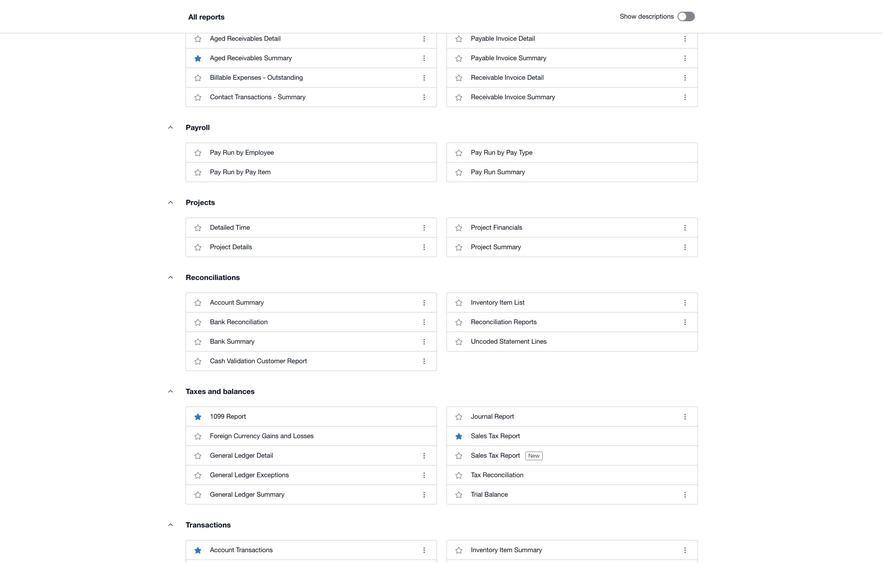 Task type: locate. For each thing, give the bounding box(es) containing it.
3 ledger from the top
[[235, 491, 255, 498]]

more options image inside project details link
[[416, 239, 433, 256]]

more options image inside payable invoice summary link
[[677, 49, 694, 67]]

favorite image inside payable invoice summary link
[[450, 49, 468, 67]]

1 vertical spatial sales tax report
[[471, 452, 520, 459]]

1 horizontal spatial and
[[281, 432, 292, 440]]

0 vertical spatial -
[[263, 74, 266, 81]]

favorite image inside 'pay run summary' link
[[450, 164, 468, 181]]

payables
[[227, 15, 254, 23]]

invoice inside receivable invoice detail link
[[505, 74, 526, 81]]

payable for payable invoice detail
[[471, 35, 495, 42]]

receivables down aged payables summary
[[227, 35, 262, 42]]

favorite image inside contact transactions - summary link
[[189, 88, 207, 106]]

favorite image for project summary
[[450, 239, 468, 256]]

item for inventory item list
[[500, 299, 513, 306]]

favorite image for uncoded statement lines
[[450, 333, 468, 351]]

favorite image inside tax reconciliation link
[[450, 467, 468, 484]]

-
[[263, 74, 266, 81], [274, 93, 276, 101]]

invoice
[[496, 35, 517, 42], [496, 54, 517, 62], [505, 74, 526, 81], [505, 93, 526, 101]]

detail
[[264, 35, 281, 42], [519, 35, 535, 42], [528, 74, 544, 81], [257, 452, 273, 459]]

favorite image inside 'general ledger detail' link
[[189, 447, 207, 465]]

expand report group image left 'reconciliations' on the left
[[162, 269, 179, 286]]

favorite image inside account summary link
[[189, 294, 207, 311]]

0 vertical spatial receivable
[[471, 74, 503, 81]]

1 vertical spatial -
[[274, 93, 276, 101]]

favorite image inside reconciliation reports link
[[450, 314, 468, 331]]

2 expand report group image from the top
[[162, 383, 179, 400]]

favorite image for inventory item list
[[450, 294, 468, 311]]

validation
[[227, 357, 255, 365]]

detail for receivable invoice detail
[[528, 74, 544, 81]]

favorite image for journal report
[[450, 408, 468, 426]]

favorite image inside project summary link
[[450, 239, 468, 256]]

general
[[210, 452, 233, 459], [210, 472, 233, 479], [210, 491, 233, 498]]

invoice up payable invoice summary
[[496, 35, 517, 42]]

pay for pay run by pay type
[[471, 149, 482, 156]]

more options image inside billable expenses - outstanding "link"
[[416, 69, 433, 86]]

invoice inside payable invoice detail 'link'
[[496, 35, 517, 42]]

favorite image for pay run by pay item
[[189, 164, 207, 181]]

project for project details
[[210, 243, 231, 251]]

favorite image for contact transactions - summary
[[189, 88, 207, 106]]

detail inside 'link'
[[519, 35, 535, 42]]

uncoded statement lines link
[[447, 332, 698, 351]]

ledger for exceptions
[[235, 472, 255, 479]]

reports
[[514, 318, 537, 326]]

aged for aged payables summary
[[210, 15, 225, 23]]

favorite image inside billable expenses - outstanding "link"
[[189, 69, 207, 86]]

more options image inside receivable invoice summary link
[[677, 88, 694, 106]]

run down 'pay run by pay type'
[[484, 168, 496, 176]]

by up 'pay run summary'
[[498, 149, 505, 156]]

account inside account summary link
[[210, 299, 234, 306]]

0 vertical spatial transactions
[[235, 93, 272, 101]]

0 vertical spatial item
[[258, 168, 271, 176]]

ledger
[[235, 452, 255, 459], [235, 472, 255, 479], [235, 491, 255, 498]]

by up pay run by pay item
[[236, 149, 244, 156]]

sales down journal
[[471, 432, 487, 440]]

more options image for account transactions
[[416, 542, 433, 559]]

more options image for receivable invoice detail
[[677, 69, 694, 86]]

2 vertical spatial aged
[[210, 54, 225, 62]]

reconciliation up balance
[[483, 472, 524, 479]]

general down general ledger detail
[[210, 472, 233, 479]]

general ledger exceptions
[[210, 472, 289, 479]]

detail up payable invoice summary
[[519, 35, 535, 42]]

favorite image inside inventory item list link
[[450, 294, 468, 311]]

favorite image inside pay run by pay item link
[[189, 164, 207, 181]]

0 vertical spatial sales tax report
[[471, 432, 520, 440]]

ledger for summary
[[235, 491, 255, 498]]

receivables down aged receivables detail
[[227, 54, 262, 62]]

foreign currency gains and losses link
[[186, 426, 437, 446]]

1 vertical spatial transactions
[[186, 521, 231, 530]]

invoice down receivable invoice detail
[[505, 93, 526, 101]]

favorite image for cash validation customer report
[[189, 353, 207, 370]]

2 vertical spatial transactions
[[236, 547, 273, 554]]

favorite image inside receivable invoice detail link
[[450, 69, 468, 86]]

run up pay run by pay item
[[223, 149, 235, 156]]

3 general from the top
[[210, 491, 233, 498]]

1 horizontal spatial -
[[274, 93, 276, 101]]

receivables inside aged receivables detail link
[[227, 35, 262, 42]]

- right expenses
[[263, 74, 266, 81]]

- down outstanding
[[274, 93, 276, 101]]

summary
[[256, 15, 283, 23], [264, 54, 292, 62], [519, 54, 547, 62], [278, 93, 306, 101], [528, 93, 555, 101], [498, 168, 525, 176], [494, 243, 521, 251], [236, 299, 264, 306], [227, 338, 255, 345], [257, 491, 285, 498], [515, 547, 542, 554]]

0 vertical spatial payable
[[471, 35, 495, 42]]

bank up cash
[[210, 338, 225, 345]]

favorite image for detailed time
[[189, 219, 207, 236]]

favorite image for payable invoice summary
[[450, 49, 468, 67]]

receivable for receivable invoice detail
[[471, 74, 503, 81]]

detail for aged receivables detail
[[264, 35, 281, 42]]

reconciliation inside 'link'
[[227, 318, 268, 326]]

reconciliation
[[227, 318, 268, 326], [471, 318, 512, 326], [483, 472, 524, 479]]

more options image inside detailed time link
[[416, 219, 433, 236]]

general for general ledger exceptions
[[210, 472, 233, 479]]

more options image for general ledger exceptions
[[416, 467, 433, 484]]

2 expand report group image from the top
[[162, 269, 179, 286]]

2 vertical spatial remove favorite image
[[189, 542, 207, 559]]

favorite image for payable invoice detail
[[450, 30, 468, 47]]

sales tax report
[[471, 432, 520, 440], [471, 452, 520, 459]]

2 receivables from the top
[[227, 54, 262, 62]]

2 aged from the top
[[210, 35, 225, 42]]

more options image inside inventory item summary link
[[677, 542, 694, 559]]

report down bank summary link
[[287, 357, 307, 365]]

0 vertical spatial and
[[208, 387, 221, 396]]

more options image inside contact transactions - summary link
[[416, 88, 433, 106]]

invoice for payable invoice summary
[[496, 54, 517, 62]]

report down journal report at the bottom right of the page
[[501, 432, 520, 440]]

billable expenses - outstanding
[[210, 74, 303, 81]]

2 ledger from the top
[[235, 472, 255, 479]]

sales
[[471, 432, 487, 440], [471, 452, 487, 459]]

favorite image inside the project financials link
[[450, 219, 468, 236]]

0 vertical spatial account
[[210, 299, 234, 306]]

favorite image inside bank summary link
[[189, 333, 207, 351]]

more options image inside aged receivables summary "link"
[[416, 49, 433, 67]]

1 vertical spatial receivable
[[471, 93, 503, 101]]

3 aged from the top
[[210, 54, 225, 62]]

sales tax report link
[[447, 426, 698, 446]]

more options image for project financials
[[677, 219, 694, 236]]

favorite image inside receivable invoice summary link
[[450, 88, 468, 106]]

0 vertical spatial expand report group image
[[162, 193, 179, 211]]

2 general from the top
[[210, 472, 233, 479]]

more options image for payable invoice detail
[[677, 30, 694, 47]]

details
[[232, 243, 252, 251]]

0 vertical spatial tax
[[489, 432, 499, 440]]

1 inventory from the top
[[471, 299, 498, 306]]

0 vertical spatial expand report group image
[[162, 118, 179, 136]]

more options image for receivable invoice summary
[[677, 88, 694, 106]]

item for inventory item summary
[[500, 547, 513, 554]]

journal
[[471, 413, 493, 420]]

bank summary link
[[186, 332, 437, 351]]

0 vertical spatial inventory
[[471, 299, 498, 306]]

1 expand report group image from the top
[[162, 118, 179, 136]]

reconciliations
[[186, 273, 240, 282]]

invoice for receivable invoice detail
[[505, 74, 526, 81]]

invoice inside payable invoice summary link
[[496, 54, 517, 62]]

report
[[287, 357, 307, 365], [226, 413, 246, 420], [495, 413, 514, 420], [501, 432, 520, 440], [501, 452, 520, 459]]

more options image for project details
[[416, 239, 433, 256]]

sales tax report down journal report at the bottom right of the page
[[471, 432, 520, 440]]

projects
[[186, 198, 215, 207]]

2 inventory from the top
[[471, 547, 498, 554]]

0 vertical spatial bank
[[210, 318, 225, 326]]

1099
[[210, 413, 225, 420]]

1 vertical spatial sales
[[471, 452, 487, 459]]

run for pay run by pay item
[[223, 168, 235, 176]]

1 vertical spatial ledger
[[235, 472, 255, 479]]

2 vertical spatial item
[[500, 547, 513, 554]]

more options image for payable invoice summary
[[677, 49, 694, 67]]

run down pay run by employee at the left top
[[223, 168, 235, 176]]

general down foreign
[[210, 452, 233, 459]]

project
[[471, 224, 492, 231], [210, 243, 231, 251], [471, 243, 492, 251]]

project up project summary
[[471, 224, 492, 231]]

detail up the aged receivables summary
[[264, 35, 281, 42]]

aged left payables
[[210, 15, 225, 23]]

more options image for inventory item summary
[[677, 542, 694, 559]]

show
[[620, 13, 637, 20]]

aged up the billable
[[210, 54, 225, 62]]

receivable down receivable invoice detail
[[471, 93, 503, 101]]

0 vertical spatial general
[[210, 452, 233, 459]]

1 vertical spatial remove favorite image
[[450, 428, 468, 445]]

2 vertical spatial tax
[[471, 472, 481, 479]]

tax
[[489, 432, 499, 440], [489, 452, 499, 459], [471, 472, 481, 479]]

detail up receivable invoice summary
[[528, 74, 544, 81]]

payable invoice detail link
[[447, 29, 698, 48]]

more options image inside general ledger summary link
[[416, 486, 433, 504]]

receivables for detail
[[227, 35, 262, 42]]

general down general ledger exceptions
[[210, 491, 233, 498]]

- inside "link"
[[263, 74, 266, 81]]

ledger inside general ledger summary link
[[235, 491, 255, 498]]

contact
[[210, 93, 233, 101]]

favorite image for pay run by pay type
[[450, 144, 468, 161]]

sales tax report up the 'tax reconciliation'
[[471, 452, 520, 459]]

0 vertical spatial sales
[[471, 432, 487, 440]]

more options image for journal report
[[677, 408, 694, 426]]

favorite image inside pay run by pay type link
[[450, 144, 468, 161]]

receivable invoice summary
[[471, 93, 555, 101]]

1 vertical spatial account
[[210, 547, 234, 554]]

type
[[519, 149, 533, 156]]

1 vertical spatial general
[[210, 472, 233, 479]]

2 account from the top
[[210, 547, 234, 554]]

favorite image inside inventory item summary link
[[450, 542, 468, 559]]

1 bank from the top
[[210, 318, 225, 326]]

favorite image inside 'foreign currency gains and losses' link
[[189, 428, 207, 445]]

1 vertical spatial expand report group image
[[162, 383, 179, 400]]

1 account from the top
[[210, 299, 234, 306]]

payable for payable invoice summary
[[471, 54, 495, 62]]

0 vertical spatial remove favorite image
[[189, 408, 207, 426]]

more options image for aged receivables detail
[[416, 30, 433, 47]]

favorite image inside trial balance link
[[450, 486, 468, 504]]

2 payable from the top
[[471, 54, 495, 62]]

payable inside 'link'
[[471, 35, 495, 42]]

remove favorite image
[[189, 408, 207, 426], [450, 428, 468, 445], [189, 542, 207, 559]]

run for pay run summary
[[484, 168, 496, 176]]

ledger down general ledger exceptions
[[235, 491, 255, 498]]

run
[[223, 149, 235, 156], [484, 149, 496, 156], [223, 168, 235, 176], [484, 168, 496, 176]]

project down "detailed" at the left top of page
[[210, 243, 231, 251]]

invoice up receivable invoice summary
[[505, 74, 526, 81]]

more options image inside journal report link
[[677, 408, 694, 426]]

1 receivables from the top
[[227, 35, 262, 42]]

receivable down payable invoice summary
[[471, 74, 503, 81]]

ledger for detail
[[235, 452, 255, 459]]

tax up the 'tax reconciliation'
[[489, 452, 499, 459]]

1 vertical spatial aged
[[210, 35, 225, 42]]

account
[[210, 299, 234, 306], [210, 547, 234, 554]]

summary inside "link"
[[264, 54, 292, 62]]

detail for payable invoice detail
[[519, 35, 535, 42]]

payable up payable invoice summary
[[471, 35, 495, 42]]

uncoded
[[471, 338, 498, 345]]

run for pay run by pay type
[[484, 149, 496, 156]]

financials
[[494, 224, 523, 231]]

favorite image inside uncoded statement lines link
[[450, 333, 468, 351]]

aged for aged receivables summary
[[210, 54, 225, 62]]

inventory
[[471, 299, 498, 306], [471, 547, 498, 554]]

reconciliation reports
[[471, 318, 537, 326]]

show descriptions
[[620, 13, 674, 20]]

1 vertical spatial expand report group image
[[162, 269, 179, 286]]

aged down reports in the left of the page
[[210, 35, 225, 42]]

project for project summary
[[471, 243, 492, 251]]

sales up the 'tax reconciliation'
[[471, 452, 487, 459]]

payable down the payable invoice detail
[[471, 54, 495, 62]]

0 vertical spatial ledger
[[235, 452, 255, 459]]

1 vertical spatial item
[[500, 299, 513, 306]]

favorite image for reconciliation reports
[[450, 314, 468, 331]]

reconciliation for bank
[[227, 318, 268, 326]]

favorite image for pay run by employee
[[189, 144, 207, 161]]

more options image inside "account transactions" link
[[416, 542, 433, 559]]

0 vertical spatial receivables
[[227, 35, 262, 42]]

favorite image inside payable invoice detail 'link'
[[450, 30, 468, 47]]

2 vertical spatial ledger
[[235, 491, 255, 498]]

receivables for summary
[[227, 54, 262, 62]]

more options image inside aged receivables detail link
[[416, 30, 433, 47]]

more options image for cash validation customer report
[[416, 353, 433, 370]]

more options image for billable expenses - outstanding
[[416, 69, 433, 86]]

pay run by employee
[[210, 149, 274, 156]]

more options image inside cash validation customer report link
[[416, 353, 433, 370]]

0 horizontal spatial and
[[208, 387, 221, 396]]

favorite image inside general ledger exceptions link
[[189, 467, 207, 484]]

uncoded statement lines
[[471, 338, 547, 345]]

expand report group image for taxes and balances
[[162, 383, 179, 400]]

item
[[258, 168, 271, 176], [500, 299, 513, 306], [500, 547, 513, 554]]

tax down journal report at the bottom right of the page
[[489, 432, 499, 440]]

2 bank from the top
[[210, 338, 225, 345]]

run up 'pay run summary'
[[484, 149, 496, 156]]

ledger inside 'general ledger detail' link
[[235, 452, 255, 459]]

transactions
[[235, 93, 272, 101], [186, 521, 231, 530], [236, 547, 273, 554]]

pay for pay run summary
[[471, 168, 482, 176]]

expand report group image
[[162, 118, 179, 136], [162, 383, 179, 400], [162, 516, 179, 534]]

1 aged from the top
[[210, 15, 225, 23]]

1 vertical spatial tax
[[489, 452, 499, 459]]

favorite image
[[450, 49, 468, 67], [189, 69, 207, 86], [450, 88, 468, 106], [450, 144, 468, 161], [189, 239, 207, 256], [189, 314, 207, 331], [450, 333, 468, 351], [189, 353, 207, 370], [450, 408, 468, 426], [189, 467, 207, 484], [450, 467, 468, 484], [189, 486, 207, 504], [450, 542, 468, 559]]

expand report group image left the projects on the top of page
[[162, 193, 179, 211]]

0 vertical spatial aged
[[210, 15, 225, 23]]

1 ledger from the top
[[235, 452, 255, 459]]

1 receivable from the top
[[471, 74, 503, 81]]

account for reconciliations
[[210, 299, 234, 306]]

more options image inside project summary link
[[677, 239, 694, 256]]

bank up bank summary
[[210, 318, 225, 326]]

2 vertical spatial expand report group image
[[162, 516, 179, 534]]

ledger inside general ledger exceptions link
[[235, 472, 255, 479]]

receivables
[[227, 35, 262, 42], [227, 54, 262, 62]]

1 expand report group image from the top
[[162, 193, 179, 211]]

bank inside 'link'
[[210, 318, 225, 326]]

invoice inside receivable invoice summary link
[[505, 93, 526, 101]]

invoice up receivable invoice detail
[[496, 54, 517, 62]]

general for general ledger summary
[[210, 491, 233, 498]]

detail down foreign currency gains and losses
[[257, 452, 273, 459]]

inventory item summary
[[471, 547, 542, 554]]

1 vertical spatial inventory
[[471, 547, 498, 554]]

billable expenses - outstanding link
[[186, 68, 437, 87]]

and right taxes
[[208, 387, 221, 396]]

favorite image
[[189, 30, 207, 47], [450, 30, 468, 47], [450, 69, 468, 86], [189, 88, 207, 106], [189, 144, 207, 161], [189, 164, 207, 181], [450, 164, 468, 181], [189, 219, 207, 236], [450, 219, 468, 236], [450, 239, 468, 256], [189, 294, 207, 311], [450, 294, 468, 311], [450, 314, 468, 331], [189, 333, 207, 351], [189, 428, 207, 445], [189, 447, 207, 465], [450, 447, 468, 465], [450, 486, 468, 504]]

- for expenses
[[263, 74, 266, 81]]

ledger down currency
[[235, 452, 255, 459]]

inventory for inventory item summary
[[471, 547, 498, 554]]

1 sales tax report from the top
[[471, 432, 520, 440]]

general ledger exceptions link
[[186, 465, 437, 485]]

1 vertical spatial receivables
[[227, 54, 262, 62]]

ledger up general ledger summary
[[235, 472, 255, 479]]

and
[[208, 387, 221, 396], [281, 432, 292, 440]]

tax reconciliation link
[[447, 465, 698, 485]]

more options image inside bank summary link
[[416, 333, 433, 351]]

more options image
[[416, 30, 433, 47], [416, 49, 433, 67], [416, 88, 433, 106], [416, 219, 433, 236], [677, 239, 694, 256], [416, 333, 433, 351], [416, 353, 433, 370], [677, 408, 694, 426], [416, 486, 433, 504], [416, 542, 433, 559]]

favorite image for trial balance
[[450, 486, 468, 504]]

aged receivables detail
[[210, 35, 281, 42]]

more options image
[[677, 30, 694, 47], [677, 49, 694, 67], [416, 69, 433, 86], [677, 69, 694, 86], [677, 88, 694, 106], [677, 219, 694, 236], [416, 239, 433, 256], [416, 294, 433, 311], [677, 294, 694, 311], [416, 314, 433, 331], [677, 314, 694, 331], [416, 447, 433, 465], [416, 467, 433, 484], [677, 486, 694, 504], [677, 542, 694, 559]]

receivables inside aged receivables summary "link"
[[227, 54, 262, 62]]

receivable invoice detail link
[[447, 68, 698, 87]]

reconciliation down the account summary
[[227, 318, 268, 326]]

account inside "account transactions" link
[[210, 547, 234, 554]]

expand report group image
[[162, 193, 179, 211], [162, 269, 179, 286]]

account summary link
[[186, 293, 437, 312]]

remove favorite image inside 1099 report link
[[189, 408, 207, 426]]

bank for bank summary
[[210, 338, 225, 345]]

1 payable from the top
[[471, 35, 495, 42]]

1 vertical spatial payable
[[471, 54, 495, 62]]

0 horizontal spatial -
[[263, 74, 266, 81]]

run for pay run by employee
[[223, 149, 235, 156]]

more options image inside "bank reconciliation" 'link'
[[416, 314, 433, 331]]

more options image inside general ledger exceptions link
[[416, 467, 433, 484]]

aged inside "link"
[[210, 54, 225, 62]]

payable invoice detail
[[471, 35, 535, 42]]

favorite image inside pay run by employee link
[[189, 144, 207, 161]]

project down 'project financials'
[[471, 243, 492, 251]]

3 expand report group image from the top
[[162, 516, 179, 534]]

2 vertical spatial general
[[210, 491, 233, 498]]

favorite image inside detailed time link
[[189, 219, 207, 236]]

tax up trial in the bottom of the page
[[471, 472, 481, 479]]

and right "gains"
[[281, 432, 292, 440]]

1 vertical spatial bank
[[210, 338, 225, 345]]

statement
[[500, 338, 530, 345]]

more options image for bank reconciliation
[[416, 314, 433, 331]]

aged receivables summary link
[[186, 48, 437, 68]]

favorite image inside aged receivables detail link
[[189, 30, 207, 47]]

favorite image inside project details link
[[189, 239, 207, 256]]

favorite image inside "bank reconciliation" 'link'
[[189, 314, 207, 331]]

general ledger summary
[[210, 491, 285, 498]]

1 general from the top
[[210, 452, 233, 459]]

1 vertical spatial and
[[281, 432, 292, 440]]

favorite image for general ledger summary
[[189, 486, 207, 504]]

2 receivable from the top
[[471, 93, 503, 101]]



Task type: describe. For each thing, give the bounding box(es) containing it.
contact transactions - summary link
[[186, 87, 437, 107]]

favorite image for billable expenses - outstanding
[[189, 69, 207, 86]]

project summary link
[[447, 237, 698, 257]]

favorite image for tax reconciliation
[[450, 467, 468, 484]]

pay run by pay item
[[210, 168, 271, 176]]

expand report group image for transactions
[[162, 516, 179, 534]]

general ledger detail
[[210, 452, 273, 459]]

project details link
[[186, 237, 437, 257]]

new
[[529, 453, 540, 459]]

2 sales tax report from the top
[[471, 452, 520, 459]]

receivable invoice detail
[[471, 74, 544, 81]]

by for by
[[236, 149, 244, 156]]

more options image for trial balance
[[677, 486, 694, 504]]

favorite image for general ledger detail
[[189, 447, 207, 465]]

account transactions link
[[186, 541, 437, 560]]

aged for aged receivables detail
[[210, 35, 225, 42]]

report up the 'tax reconciliation'
[[501, 452, 520, 459]]

invoice for payable invoice detail
[[496, 35, 517, 42]]

foreign
[[210, 432, 232, 440]]

detailed time link
[[186, 218, 437, 237]]

employee
[[245, 149, 274, 156]]

time
[[236, 224, 250, 231]]

expand report group image for reconciliations
[[162, 269, 179, 286]]

remove favorite image for transactions
[[189, 542, 207, 559]]

report right journal
[[495, 413, 514, 420]]

favorite image for inventory item summary
[[450, 542, 468, 559]]

pay run summary
[[471, 168, 525, 176]]

project for project financials
[[471, 224, 492, 231]]

bank for bank reconciliation
[[210, 318, 225, 326]]

more options image for account summary
[[416, 294, 433, 311]]

favorite image for project details
[[189, 239, 207, 256]]

detailed
[[210, 224, 234, 231]]

remove favorite image for taxes and balances
[[189, 408, 207, 426]]

list
[[515, 299, 525, 306]]

reconciliation down 'inventory item list'
[[471, 318, 512, 326]]

trial balance
[[471, 491, 508, 498]]

expand report group image for projects
[[162, 193, 179, 211]]

favorite image for bank reconciliation
[[189, 314, 207, 331]]

taxes
[[186, 387, 206, 396]]

project details
[[210, 243, 252, 251]]

exceptions
[[257, 472, 289, 479]]

transactions for account
[[236, 547, 273, 554]]

inventory item summary link
[[447, 541, 698, 560]]

more options image for inventory item list
[[677, 294, 694, 311]]

more options image for general ledger summary
[[416, 486, 433, 504]]

more options image for bank summary
[[416, 333, 433, 351]]

pay run by pay type
[[471, 149, 533, 156]]

cash validation customer report
[[210, 357, 307, 365]]

pay run by pay item link
[[186, 162, 437, 182]]

journal report
[[471, 413, 514, 420]]

invoice for receivable invoice summary
[[505, 93, 526, 101]]

detail for general ledger detail
[[257, 452, 273, 459]]

more options image for contact transactions - summary
[[416, 88, 433, 106]]

account for transactions
[[210, 547, 234, 554]]

payable invoice summary link
[[447, 48, 698, 68]]

more options image for detailed time
[[416, 219, 433, 236]]

pay run by employee link
[[186, 143, 437, 162]]

by down pay run by employee at the left top
[[236, 168, 244, 176]]

lines
[[532, 338, 547, 345]]

trial balance link
[[447, 485, 698, 504]]

bank reconciliation link
[[186, 312, 437, 332]]

inventory item list link
[[447, 293, 698, 312]]

currency
[[234, 432, 260, 440]]

detailed time
[[210, 224, 250, 231]]

favorite image for foreign currency gains and losses
[[189, 428, 207, 445]]

remove favorite image inside sales tax report link
[[450, 428, 468, 445]]

general ledger detail link
[[186, 446, 437, 465]]

project summary
[[471, 243, 521, 251]]

customer
[[257, 357, 286, 365]]

losses
[[293, 432, 314, 440]]

taxes and balances
[[186, 387, 255, 396]]

transactions for contact
[[235, 93, 272, 101]]

1099 report
[[210, 413, 246, 420]]

1 sales from the top
[[471, 432, 487, 440]]

favorite image for project financials
[[450, 219, 468, 236]]

receivable for receivable invoice summary
[[471, 93, 503, 101]]

expand report group image for payroll
[[162, 118, 179, 136]]

all reports
[[188, 12, 225, 21]]

bank summary
[[210, 338, 255, 345]]

favorite image for account summary
[[189, 294, 207, 311]]

favorite image for general ledger exceptions
[[189, 467, 207, 484]]

outstanding
[[268, 74, 303, 81]]

favorite image for aged receivables detail
[[189, 30, 207, 47]]

general ledger summary link
[[186, 485, 437, 504]]

more options image for aged receivables summary
[[416, 49, 433, 67]]

general for general ledger detail
[[210, 452, 233, 459]]

aged receivables detail link
[[186, 29, 437, 48]]

favorite image for receivable invoice detail
[[450, 69, 468, 86]]

receivable invoice summary link
[[447, 87, 698, 107]]

aged payables summary link
[[186, 9, 437, 29]]

more options image for reconciliation reports
[[677, 314, 694, 331]]

billable
[[210, 74, 231, 81]]

favorite image for pay run summary
[[450, 164, 468, 181]]

project financials
[[471, 224, 523, 231]]

- for transactions
[[274, 93, 276, 101]]

project financials link
[[447, 218, 698, 237]]

contact transactions - summary
[[210, 93, 306, 101]]

2 sales from the top
[[471, 452, 487, 459]]

reconciliation for tax
[[483, 472, 524, 479]]

pay for pay run by pay item
[[210, 168, 221, 176]]

trial
[[471, 491, 483, 498]]

by for summary
[[498, 149, 505, 156]]

more options image for general ledger detail
[[416, 447, 433, 465]]

gains
[[262, 432, 279, 440]]

descriptions
[[639, 13, 674, 20]]

pay run by pay type link
[[447, 143, 698, 162]]

aged payables summary
[[210, 15, 283, 23]]

more options image for project summary
[[677, 239, 694, 256]]

report right 1099
[[226, 413, 246, 420]]

aged receivables summary
[[210, 54, 292, 62]]

remove favorite image
[[189, 49, 207, 67]]

bank reconciliation
[[210, 318, 268, 326]]

favorite image for bank summary
[[189, 333, 207, 351]]

pay for pay run by employee
[[210, 149, 221, 156]]

payroll
[[186, 123, 210, 132]]

cash
[[210, 357, 225, 365]]

pay run summary link
[[447, 162, 698, 182]]

tax reconciliation
[[471, 472, 524, 479]]

account transactions
[[210, 547, 273, 554]]

account summary
[[210, 299, 264, 306]]

reports
[[199, 12, 225, 21]]

favorite image for receivable invoice summary
[[450, 88, 468, 106]]

1099 report link
[[186, 407, 437, 426]]

cash validation customer report link
[[186, 351, 437, 371]]

balances
[[223, 387, 255, 396]]

reconciliation reports link
[[447, 312, 698, 332]]

inventory item list
[[471, 299, 525, 306]]

expenses
[[233, 74, 261, 81]]



Task type: vqa. For each thing, say whether or not it's contained in the screenshot.
More Options image in the Project Details link
yes



